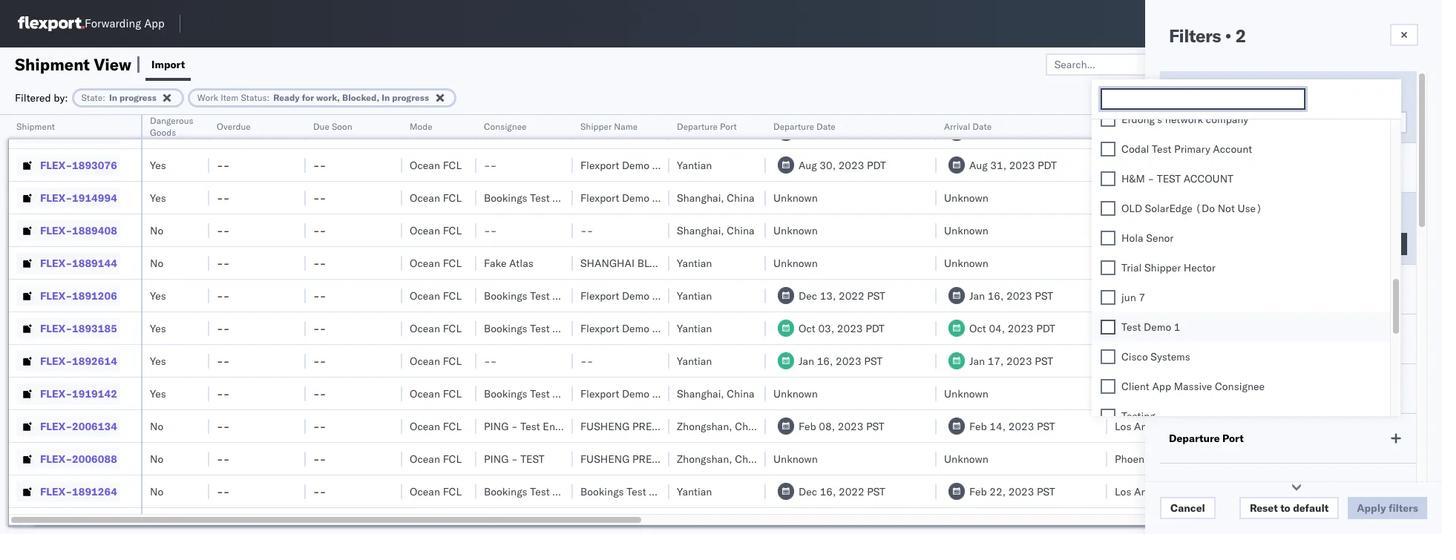 Task type: locate. For each thing, give the bounding box(es) containing it.
ca for flex-1914994
[[1178, 191, 1192, 205]]

fcl for flex-1891264
[[443, 485, 462, 499]]

codal test primary account
[[1122, 142, 1253, 156]]

0 vertical spatial 27,
[[1232, 420, 1248, 433]]

1 fusheng from the top
[[581, 420, 630, 433]]

resize handle column header
[[123, 115, 141, 535], [192, 115, 209, 535], [288, 115, 306, 535], [385, 115, 402, 535], [459, 115, 477, 535], [555, 115, 573, 535], [652, 115, 670, 535], [748, 115, 766, 535], [919, 115, 937, 535], [1090, 115, 1108, 535], [1187, 115, 1204, 535], [1305, 115, 1323, 535], [1402, 115, 1420, 535]]

:
[[103, 92, 105, 103], [267, 92, 270, 103]]

ocean fcl
[[410, 126, 462, 139], [410, 159, 462, 172], [410, 191, 462, 205], [410, 224, 462, 237], [410, 257, 462, 270], [410, 289, 462, 303], [410, 322, 462, 335], [410, 355, 462, 368], [410, 387, 462, 401], [410, 420, 462, 433], [410, 453, 462, 466], [410, 485, 462, 499]]

arrival date button
[[937, 118, 1093, 133]]

jan left 17,
[[970, 355, 985, 368]]

2 02, from the top
[[1232, 159, 1248, 172]]

3 bookings test consignee from the top
[[484, 289, 603, 303]]

bookings for flex-1893185
[[484, 322, 528, 335]]

1 shanghai, from the top
[[677, 191, 724, 205]]

los for flex-1891264
[[1115, 485, 1132, 499]]

2022 down feb 08, 2023 pst
[[839, 485, 865, 499]]

6 co. from the top
[[692, 387, 706, 401]]

0 vertical spatial 02,
[[1232, 126, 1248, 139]]

shanghai, china for jan 09, 2023 pst
[[677, 224, 755, 237]]

flex- down flex-2006134 button
[[40, 453, 72, 466]]

ocean fcl for flex-1891264
[[410, 485, 462, 499]]

feb 06, 2023 pst
[[1212, 387, 1298, 401]]

los angeles, ca
[[1115, 126, 1192, 139], [1115, 159, 1192, 172], [1115, 191, 1192, 205], [1115, 224, 1192, 237], [1115, 257, 1192, 270], [1115, 289, 1192, 303], [1115, 355, 1192, 368], [1115, 387, 1192, 401], [1115, 420, 1192, 433], [1115, 485, 1192, 499]]

bookings
[[484, 126, 528, 139], [484, 191, 528, 205], [484, 289, 528, 303], [484, 322, 528, 335], [484, 387, 528, 401], [484, 485, 528, 499], [581, 485, 624, 499]]

app for forwarding
[[144, 17, 165, 31]]

1 horizontal spatial 13,
[[1230, 257, 1246, 270]]

1 vertical spatial 27,
[[1232, 453, 1248, 466]]

flexport demo shipper co.
[[581, 126, 706, 139], [581, 159, 706, 172], [581, 191, 706, 205], [581, 289, 706, 303], [581, 322, 706, 335], [581, 387, 706, 401]]

arrival date
[[944, 121, 992, 132]]

flex- for 1891264
[[40, 485, 72, 499]]

departure date inside button
[[774, 121, 836, 132]]

0 horizontal spatial 30,
[[820, 159, 836, 172]]

1 vertical spatial jan 16, 2023 pst
[[799, 355, 883, 368]]

feb 02, 2023 pst down account
[[1212, 159, 1298, 172]]

1 ocean fcl from the top
[[410, 126, 462, 139]]

yes right 1919142
[[150, 387, 166, 401]]

1 horizontal spatial oct
[[970, 322, 987, 335]]

port inside button
[[1137, 121, 1154, 132]]

2 los from the top
[[1115, 159, 1132, 172]]

0 horizontal spatial progress
[[120, 92, 157, 103]]

0 horizontal spatial 03,
[[819, 322, 835, 335]]

1 horizontal spatial departure date
[[1169, 482, 1246, 495]]

30, for jan
[[1230, 191, 1246, 205]]

6 yantian from the top
[[677, 485, 712, 499]]

los for flex-1919142
[[1115, 387, 1132, 401]]

1 vertical spatial mode
[[1169, 161, 1197, 174]]

0 vertical spatial departure date
[[774, 121, 836, 132]]

los down long
[[1115, 355, 1132, 368]]

2 no from the top
[[150, 224, 164, 237]]

dec down feb 08, 2023 pst
[[799, 485, 818, 499]]

1 vertical spatial 03,
[[819, 322, 835, 335]]

flexport
[[581, 126, 620, 139], [581, 159, 620, 172], [581, 191, 620, 205], [581, 289, 620, 303], [581, 322, 620, 335], [581, 387, 620, 401]]

flex-
[[40, 126, 72, 139], [40, 159, 72, 172], [40, 191, 72, 205], [40, 224, 72, 237], [40, 257, 72, 270], [40, 289, 72, 303], [40, 322, 72, 335], [40, 355, 72, 368], [40, 387, 72, 401], [40, 420, 72, 433], [40, 453, 72, 466], [40, 485, 72, 499]]

shanghai, china
[[677, 191, 755, 205], [677, 224, 755, 237], [677, 387, 755, 401]]

2023 right 14,
[[1009, 420, 1035, 433]]

ping for ping - test
[[484, 453, 509, 466]]

0 vertical spatial mode
[[410, 121, 433, 132]]

9 angeles, from the top
[[1135, 420, 1175, 433]]

0 horizontal spatial client
[[1122, 380, 1150, 393]]

10 los angeles, ca from the top
[[1115, 485, 1192, 499]]

name inside button
[[614, 121, 638, 132]]

yantian for dec 16, 2022 pst
[[677, 485, 712, 499]]

ping for ping - test entity
[[484, 420, 509, 433]]

1 vertical spatial co.,
[[690, 420, 711, 433]]

2 shanghai, china from the top
[[677, 224, 755, 237]]

ocean fcl for flex-1919142
[[410, 387, 462, 401]]

bookings for flex-1919142
[[484, 387, 528, 401]]

6 bookings test consignee from the top
[[484, 485, 603, 499]]

0 vertical spatial fusheng precision co., ltd
[[581, 420, 732, 433]]

9 ocean fcl from the top
[[410, 387, 462, 401]]

mode
[[410, 121, 433, 132], [1169, 161, 1197, 174]]

zhongshan, for ping - test
[[677, 453, 733, 466]]

consignee
[[484, 121, 527, 132], [553, 126, 603, 139], [553, 191, 603, 205], [553, 289, 603, 303], [553, 322, 603, 335], [1169, 333, 1222, 346], [1215, 380, 1265, 393], [553, 387, 603, 401], [553, 485, 603, 499]]

2 2022 from the top
[[839, 485, 865, 499]]

4 ocean from the top
[[410, 224, 440, 237]]

10 angeles, from the top
[[1135, 485, 1175, 499]]

1 zhongshan, from the top
[[677, 420, 733, 433]]

0 horizontal spatial app
[[144, 17, 165, 31]]

test for h&m
[[1157, 172, 1181, 185]]

1 horizontal spatial :
[[267, 92, 270, 103]]

1 vertical spatial client
[[1122, 380, 1150, 393]]

0 vertical spatial co.,
[[694, 257, 715, 270]]

flex- up flex-1893076 button
[[40, 126, 72, 139]]

quoted delivery date
[[1212, 115, 1276, 138]]

1 vertical spatial zhongshan,
[[677, 453, 733, 466]]

flex- down flex-1919142 button
[[40, 420, 72, 433]]

ca for flex-1891206
[[1178, 289, 1192, 303]]

0 horizontal spatial :
[[103, 92, 105, 103]]

1 feb 02, 2023 pst from the top
[[1212, 126, 1298, 139]]

0 vertical spatial shanghai, china
[[677, 191, 755, 205]]

1 vertical spatial app
[[1153, 380, 1172, 393]]

angeles, for flex-1891206
[[1135, 289, 1175, 303]]

13, for 2023
[[1230, 257, 1246, 270]]

bookings test consignee for dec 13, 2022 pst
[[484, 289, 603, 303]]

pst right 08,
[[867, 420, 885, 433]]

None checkbox
[[1101, 290, 1116, 305], [1101, 350, 1116, 365], [1101, 379, 1116, 394], [1101, 290, 1116, 305], [1101, 350, 1116, 365], [1101, 379, 1116, 394]]

2 yes from the top
[[150, 191, 166, 205]]

test down ping - test entity
[[521, 453, 545, 466]]

03, right mar
[[991, 126, 1007, 139]]

ltd for test
[[714, 420, 732, 433]]

los angeles, ca up testing
[[1115, 387, 1192, 401]]

no for flex-1911466
[[150, 126, 164, 139]]

0 vertical spatial precision
[[633, 420, 687, 433]]

shanghai bluetech co., ltd
[[581, 257, 736, 270]]

6 ca from the top
[[1178, 289, 1192, 303]]

ca down the hector
[[1178, 289, 1192, 303]]

shipper for flex-1914994
[[652, 191, 689, 205]]

04,
[[989, 322, 1005, 335]]

quoted
[[1212, 115, 1241, 126]]

port inside button
[[720, 121, 737, 132]]

4 flexport demo shipper co. from the top
[[581, 289, 706, 303]]

shanghai
[[581, 257, 635, 270]]

2 ocean fcl from the top
[[410, 159, 462, 172]]

1 vertical spatial 30,
[[1230, 191, 1246, 205]]

5 flexport from the top
[[581, 322, 620, 335]]

0 vertical spatial app
[[144, 17, 165, 31]]

test
[[1157, 172, 1181, 185], [521, 453, 545, 466]]

3 no from the top
[[150, 257, 164, 270]]

1 los angeles, ca from the top
[[1115, 126, 1192, 139]]

resize handle column header for final port
[[1187, 115, 1204, 535]]

flex- up flex-1889144 button
[[40, 224, 72, 237]]

resize handle column header for departure date
[[919, 115, 937, 535]]

7 ocean fcl from the top
[[410, 322, 462, 335]]

0 vertical spatial ping
[[484, 420, 509, 433]]

1 vertical spatial departure port
[[1169, 432, 1244, 446]]

unknown
[[774, 191, 818, 205], [944, 191, 989, 205], [774, 224, 818, 237], [944, 224, 989, 237], [774, 257, 818, 270], [944, 257, 989, 270], [774, 387, 818, 401], [944, 387, 989, 401], [774, 453, 818, 466], [944, 453, 989, 466]]

ca
[[1178, 126, 1192, 139], [1178, 159, 1192, 172], [1178, 191, 1192, 205], [1178, 224, 1192, 237], [1178, 257, 1192, 270], [1178, 289, 1192, 303], [1178, 355, 1192, 368], [1178, 387, 1192, 401], [1178, 420, 1192, 433], [1178, 485, 1192, 499]]

bookings test consignee for oct 03, 2023 pdt
[[484, 322, 603, 335]]

1 horizontal spatial progress
[[392, 92, 429, 103]]

flex-1891264 button
[[16, 482, 120, 502]]

flex- down flex-2006088 button
[[40, 485, 72, 499]]

7 ocean from the top
[[410, 322, 440, 335]]

1 flex- from the top
[[40, 126, 72, 139]]

2 flexport from the top
[[581, 159, 620, 172]]

los up h&m at the right of page
[[1115, 159, 1132, 172]]

2 resize handle column header from the left
[[192, 115, 209, 535]]

forwarding
[[85, 17, 141, 31]]

los for flex-2006134
[[1115, 420, 1132, 433]]

yes down the goods
[[150, 159, 166, 172]]

test
[[530, 126, 550, 139], [1152, 142, 1172, 156], [530, 191, 550, 205], [530, 289, 550, 303], [1122, 321, 1142, 334], [530, 322, 550, 335], [530, 387, 550, 401], [521, 420, 540, 433], [530, 485, 550, 499], [627, 485, 646, 499]]

1 shanghai, china from the top
[[677, 191, 755, 205]]

forwarding app
[[85, 17, 165, 31]]

1 vertical spatial 02,
[[1232, 159, 1248, 172]]

30, up 09,
[[1230, 191, 1246, 205]]

2 aug from the left
[[970, 159, 988, 172]]

angeles, down beach, at the bottom of page
[[1135, 355, 1175, 368]]

1 co. from the top
[[692, 126, 706, 139]]

09,
[[1230, 224, 1246, 237]]

1 vertical spatial shipment
[[16, 121, 55, 132]]

0 vertical spatial test
[[1157, 172, 1181, 185]]

los angeles, ca for 1911466
[[1115, 126, 1192, 139]]

2 feb 02, 2023 pst from the top
[[1212, 159, 1298, 172]]

11 fcl from the top
[[443, 453, 462, 466]]

no right 1889144
[[150, 257, 164, 270]]

hola senor
[[1122, 231, 1174, 245]]

flex- for 1914994
[[40, 191, 72, 205]]

2 horizontal spatial port
[[1223, 432, 1244, 446]]

yes
[[150, 159, 166, 172], [150, 191, 166, 205], [150, 289, 166, 303], [150, 322, 166, 335], [150, 355, 166, 368], [150, 387, 166, 401]]

trial
[[1122, 261, 1142, 275]]

ocean fcl for flex-2006134
[[410, 420, 462, 433]]

6 los from the top
[[1115, 289, 1132, 303]]

jan 16, 2023 pst down oct 03, 2023 pdt
[[799, 355, 883, 368]]

fusheng
[[581, 420, 630, 433], [581, 453, 630, 466]]

flex- inside 'button'
[[40, 289, 72, 303]]

9 ocean from the top
[[410, 387, 440, 401]]

departure port button
[[670, 118, 751, 133]]

0 vertical spatial zhongshan, china
[[677, 420, 763, 433]]

ocean for 1892614
[[410, 355, 440, 368]]

8 ocean fcl from the top
[[410, 355, 462, 368]]

not
[[1218, 202, 1235, 215]]

0 horizontal spatial aug
[[799, 159, 817, 172]]

1 horizontal spatial 03,
[[991, 126, 1007, 139]]

2 horizontal spatial progress
[[1198, 116, 1241, 129]]

2 vertical spatial shanghai, china
[[677, 387, 755, 401]]

2 ca from the top
[[1178, 159, 1192, 172]]

feb 27, 2023 pst down feb 06, 2023 pst at the bottom right
[[1212, 420, 1298, 433]]

flex- for 1893076
[[40, 159, 72, 172]]

departure date up aug 30, 2023 pdt
[[774, 121, 836, 132]]

consignee for flex-1891264
[[553, 485, 603, 499]]

1 horizontal spatial test
[[1157, 172, 1181, 185]]

los for flex-1891206
[[1115, 289, 1132, 303]]

1 zhongshan, china from the top
[[677, 420, 763, 433]]

10 ocean fcl from the top
[[410, 420, 462, 433]]

zhongshan, china for ping - test
[[677, 453, 763, 466]]

los angeles, ca down beach, at the bottom of page
[[1115, 355, 1192, 368]]

no right 2006088
[[150, 453, 164, 466]]

flex-1889144 button
[[16, 253, 120, 274]]

reset
[[1250, 502, 1278, 515]]

0 vertical spatial client
[[1169, 211, 1199, 224]]

4 fcl from the top
[[443, 224, 462, 237]]

pdt down jan 25, 2023 pst
[[867, 159, 886, 172]]

2 vertical spatial 16,
[[820, 485, 836, 499]]

name
[[614, 121, 638, 132], [1202, 211, 1231, 224], [1224, 333, 1253, 346], [1204, 382, 1233, 396]]

13, down 09,
[[1230, 257, 1246, 270]]

pst down the oct 04, 2023 pdt
[[1035, 355, 1054, 368]]

1914994
[[72, 191, 117, 205]]

1 02, from the top
[[1232, 126, 1248, 139]]

2 zhongshan, china from the top
[[677, 453, 763, 466]]

resize handle column header for dangerous goods
[[192, 115, 209, 535]]

default
[[1294, 502, 1329, 515]]

0 vertical spatial departure port
[[677, 121, 737, 132]]

date inside quoted delivery date
[[1212, 127, 1231, 138]]

angeles, down h&m at the right of page
[[1135, 191, 1175, 205]]

0 vertical spatial 13,
[[1230, 257, 1246, 270]]

pst right use)
[[1277, 191, 1296, 205]]

1 vertical spatial feb 02, 2023 pst
[[1212, 159, 1298, 172]]

use)
[[1238, 202, 1263, 215]]

10 flex- from the top
[[40, 420, 72, 433]]

4 flexport from the top
[[581, 289, 620, 303]]

pdt up the 'jan 17, 2023 pst'
[[1037, 322, 1056, 335]]

3 ocean fcl from the top
[[410, 191, 462, 205]]

1 resize handle column header from the left
[[123, 115, 141, 535]]

2 ping from the top
[[484, 453, 509, 466]]

0 vertical spatial feb 02, 2023 pst
[[1212, 126, 1298, 139]]

jun 7
[[1122, 291, 1146, 304]]

los angeles, ca up phoenix at bottom
[[1115, 420, 1192, 433]]

4 ca from the top
[[1178, 224, 1192, 237]]

in right the blocked,
[[382, 92, 390, 103]]

oct
[[799, 322, 816, 335], [970, 322, 987, 335]]

1 vertical spatial ping
[[484, 453, 509, 466]]

codal
[[1122, 142, 1150, 156]]

None text field
[[1106, 94, 1305, 106]]

work
[[197, 92, 218, 103]]

no down state : in progress
[[150, 126, 164, 139]]

angeles, down 'trial shipper hector'
[[1135, 289, 1175, 303]]

2 vertical spatial shanghai,
[[677, 387, 724, 401]]

ca down 'old solaredge (do not use)'
[[1178, 224, 1192, 237]]

shipper name
[[581, 121, 638, 132]]

2022 up oct 03, 2023 pdt
[[839, 289, 865, 303]]

1 vertical spatial ltd
[[714, 420, 732, 433]]

beach,
[[1141, 322, 1174, 335]]

test for ping
[[521, 453, 545, 466]]

in up primary at right
[[1186, 116, 1195, 129]]

5 co. from the top
[[692, 322, 706, 335]]

co. for oct
[[692, 322, 706, 335]]

ca down vessel at the bottom right of page
[[1178, 420, 1192, 433]]

1 vertical spatial fusheng
[[581, 453, 630, 466]]

: down view
[[103, 92, 105, 103]]

flex- down flex-1889144 button
[[40, 289, 72, 303]]

file
[[1292, 58, 1310, 71]]

1 flexport demo shipper co. from the top
[[581, 126, 706, 139]]

8 ca from the top
[[1178, 387, 1192, 401]]

-
[[217, 93, 223, 107], [223, 93, 230, 107], [313, 93, 320, 107], [320, 93, 326, 107], [217, 126, 223, 139], [223, 126, 230, 139], [313, 126, 320, 139], [320, 126, 326, 139], [217, 159, 223, 172], [223, 159, 230, 172], [313, 159, 320, 172], [320, 159, 326, 172], [484, 159, 491, 172], [491, 159, 497, 172], [1148, 172, 1155, 185], [217, 191, 223, 205], [223, 191, 230, 205], [313, 191, 320, 205], [320, 191, 326, 205], [217, 224, 223, 237], [223, 224, 230, 237], [313, 224, 320, 237], [320, 224, 326, 237], [484, 224, 491, 237], [491, 224, 497, 237], [581, 224, 587, 237], [587, 224, 594, 237], [217, 257, 223, 270], [223, 257, 230, 270], [313, 257, 320, 270], [320, 257, 326, 270], [217, 289, 223, 303], [223, 289, 230, 303], [313, 289, 320, 303], [320, 289, 326, 303], [217, 322, 223, 335], [223, 322, 230, 335], [313, 322, 320, 335], [320, 322, 326, 335], [217, 355, 223, 368], [223, 355, 230, 368], [313, 355, 320, 368], [320, 355, 326, 368], [484, 355, 491, 368], [491, 355, 497, 368], [581, 355, 587, 368], [587, 355, 594, 368], [217, 387, 223, 401], [223, 387, 230, 401], [313, 387, 320, 401], [320, 387, 326, 401], [217, 420, 223, 433], [223, 420, 230, 433], [313, 420, 320, 433], [320, 420, 326, 433], [512, 420, 518, 433], [217, 453, 223, 466], [223, 453, 230, 466], [313, 453, 320, 466], [320, 453, 326, 466], [512, 453, 518, 466], [217, 485, 223, 499], [223, 485, 230, 499], [313, 485, 320, 499], [320, 485, 326, 499], [217, 518, 223, 531], [223, 518, 230, 531], [313, 518, 320, 531], [320, 518, 326, 531]]

app down cisco systems
[[1153, 380, 1172, 393]]

1 vertical spatial shanghai,
[[677, 224, 724, 237]]

3 yantian from the top
[[677, 289, 712, 303]]

no
[[150, 126, 164, 139], [150, 224, 164, 237], [150, 257, 164, 270], [150, 420, 164, 433], [150, 453, 164, 466], [150, 485, 164, 499]]

0 horizontal spatial port
[[720, 121, 737, 132]]

los down phoenix at bottom
[[1115, 485, 1132, 499]]

ping - test entity
[[484, 420, 571, 433]]

8 fcl from the top
[[443, 355, 462, 368]]

0 vertical spatial shipment
[[15, 54, 90, 75]]

0 vertical spatial feb 27, 2023 pst
[[1212, 420, 1298, 433]]

bicu1234565,
[[1331, 125, 1404, 139]]

shipper for flex-1919142
[[652, 387, 689, 401]]

0 horizontal spatial oct
[[799, 322, 816, 335]]

ocean for 1893076
[[410, 159, 440, 172]]

feb 08, 2023 pst
[[799, 420, 885, 433]]

ocean fcl for flex-1893076
[[410, 159, 462, 172]]

primary
[[1175, 142, 1211, 156]]

2 zhongshan, from the top
[[677, 453, 733, 466]]

ocean fcl for flex-1911466
[[410, 126, 462, 139]]

progress up mode button
[[392, 92, 429, 103]]

1 horizontal spatial mode
[[1169, 161, 1197, 174]]

forwarding app link
[[18, 16, 165, 31]]

0 vertical spatial 2022
[[839, 289, 865, 303]]

no right 1891264
[[150, 485, 164, 499]]

fcl for flex-1889408
[[443, 224, 462, 237]]

7 angeles, from the top
[[1135, 355, 1175, 368]]

shanghai, for jan 09, 2023 pst
[[677, 224, 724, 237]]

2 dec from the top
[[799, 485, 818, 499]]

5 yantian from the top
[[677, 355, 712, 368]]

1 ping from the top
[[484, 420, 509, 433]]

ocean fcl for flex-1889144
[[410, 257, 462, 270]]

flex- up "flex-1891206" 'button'
[[40, 257, 72, 270]]

yes for flex-1893185
[[150, 322, 166, 335]]

2 co. from the top
[[692, 159, 706, 172]]

1 vertical spatial 2022
[[839, 485, 865, 499]]

pdt down dec 13, 2022 pst
[[866, 322, 885, 335]]

cisco systems
[[1122, 350, 1191, 364]]

filtered by:
[[15, 91, 68, 104]]

16, down oct 03, 2023 pdt
[[817, 355, 833, 368]]

0 horizontal spatial departure date
[[774, 121, 836, 132]]

6 los angeles, ca from the top
[[1115, 289, 1192, 303]]

departure date button
[[766, 118, 922, 133]]

jan 17, 2023 pst
[[970, 355, 1054, 368]]

1 vertical spatial zhongshan, china
[[677, 453, 763, 466]]

0 vertical spatial 03,
[[991, 126, 1007, 139]]

(do
[[1196, 202, 1216, 215]]

feb left 14,
[[970, 420, 987, 433]]

no for flex-2006134
[[150, 420, 164, 433]]

atlas
[[509, 257, 534, 270]]

feb 02, 2023 pst up account
[[1212, 126, 1298, 139]]

1 horizontal spatial app
[[1153, 380, 1172, 393]]

1 vertical spatial 16,
[[817, 355, 833, 368]]

2 horizontal spatial in
[[1186, 116, 1195, 129]]

0 vertical spatial dec
[[799, 289, 818, 303]]

feb 14, 2023 pst
[[970, 420, 1056, 433]]

1 vertical spatial 13,
[[820, 289, 836, 303]]

flex-1889144
[[40, 257, 117, 270]]

account
[[1184, 172, 1234, 185]]

6 flex- from the top
[[40, 289, 72, 303]]

10 resize handle column header from the left
[[1090, 115, 1108, 535]]

port
[[720, 121, 737, 132], [1137, 121, 1154, 132], [1223, 432, 1244, 446]]

ocean for 1889144
[[410, 257, 440, 270]]

2 precision from the top
[[633, 453, 687, 466]]

0 vertical spatial 30,
[[820, 159, 836, 172]]

5 resize handle column header from the left
[[459, 115, 477, 535]]

11 ocean fcl from the top
[[410, 453, 462, 466]]

ca for flex-1919142
[[1178, 387, 1192, 401]]

4 no from the top
[[150, 420, 164, 433]]

3 los angeles, ca from the top
[[1115, 191, 1192, 205]]

angeles, for flex-1919142
[[1135, 387, 1175, 401]]

flex- for 1919142
[[40, 387, 72, 401]]

shipper inside "shipper name" button
[[581, 121, 612, 132]]

13 resize handle column header from the left
[[1402, 115, 1420, 535]]

0 vertical spatial shanghai,
[[677, 191, 724, 205]]

no for flex-1889408
[[150, 224, 164, 237]]

bookings for flex-1911466
[[484, 126, 528, 139]]

yantian for jan 16, 2023 pst
[[677, 355, 712, 368]]

los for flex-1892614
[[1115, 355, 1132, 368]]

1 vertical spatial fusheng precision co., ltd
[[581, 453, 732, 466]]

dec up oct 03, 2023 pdt
[[799, 289, 818, 303]]

ca for flex-1911466
[[1178, 126, 1192, 139]]

ltd
[[718, 257, 736, 270], [714, 420, 732, 433], [714, 453, 732, 466]]

1 horizontal spatial client
[[1169, 211, 1199, 224]]

state right by:
[[81, 92, 103, 103]]

0 vertical spatial fusheng
[[581, 420, 630, 433]]

yes right 1891206
[[150, 289, 166, 303]]

jan left 23,
[[1212, 485, 1227, 499]]

client
[[1169, 211, 1199, 224], [1122, 380, 1150, 393]]

2 fusheng from the top
[[581, 453, 630, 466]]

0 horizontal spatial mode
[[410, 121, 433, 132]]

yantian for dec 13, 2022 pst
[[677, 289, 712, 303]]

client up senor
[[1169, 211, 1199, 224]]

6 no from the top
[[150, 485, 164, 499]]

zhongshan, china for ping - test entity
[[677, 420, 763, 433]]

fcl for flex-1911466
[[443, 126, 462, 139]]

los left 7
[[1115, 289, 1132, 303]]

1 ocean from the top
[[410, 126, 440, 139]]

11 resize handle column header from the left
[[1187, 115, 1204, 535]]

hola
[[1122, 231, 1144, 245]]

8 angeles, from the top
[[1135, 387, 1175, 401]]

demo for 1893076
[[622, 159, 650, 172]]

2 vertical spatial ltd
[[714, 453, 732, 466]]

1 horizontal spatial port
[[1137, 121, 1154, 132]]

2 vertical spatial co.,
[[690, 453, 711, 466]]

bookings for flex-1891206
[[484, 289, 528, 303]]

16, up 04,
[[988, 289, 1004, 303]]

port down 06,
[[1223, 432, 1244, 446]]

0 horizontal spatial test
[[521, 453, 545, 466]]

7 resize handle column header from the left
[[652, 115, 670, 535]]

flex- inside "button"
[[40, 355, 72, 368]]

shipment down filtered at the top of page
[[16, 121, 55, 132]]

0 vertical spatial zhongshan,
[[677, 420, 733, 433]]

demo for 1914994
[[622, 191, 650, 205]]

1 horizontal spatial jan 16, 2023 pst
[[970, 289, 1054, 303]]

1 horizontal spatial 30,
[[1230, 191, 1246, 205]]

2 angeles, from the top
[[1135, 159, 1175, 172]]

0 horizontal spatial state
[[81, 92, 103, 103]]

los down h&m at the right of page
[[1115, 191, 1132, 205]]

1 vertical spatial dec
[[799, 485, 818, 499]]

23,
[[1230, 485, 1246, 499]]

1 vertical spatial test
[[521, 453, 545, 466]]

ca down h&m - test account
[[1178, 191, 1192, 205]]

aug
[[799, 159, 817, 172], [970, 159, 988, 172]]

feb 02, 2023 pst for pst
[[1212, 126, 1298, 139]]

1891206
[[72, 289, 117, 303]]

feb 27, 2023 pst up the jan 23, 2023 pst on the bottom right of page
[[1212, 453, 1298, 466]]

cancel
[[1171, 502, 1206, 515]]

1 vertical spatial shanghai, china
[[677, 224, 755, 237]]

flex- for 2006134
[[40, 420, 72, 433]]

2023 up account
[[1251, 126, 1277, 139]]

9 resize handle column header from the left
[[919, 115, 937, 535]]

no for flex-1889144
[[150, 257, 164, 270]]

3 flex- from the top
[[40, 191, 72, 205]]

1 aug from the left
[[799, 159, 817, 172]]

0 horizontal spatial departure port
[[677, 121, 737, 132]]

no right 2006134
[[150, 420, 164, 433]]

progress up account
[[1198, 116, 1241, 129]]

app for client
[[1153, 380, 1172, 393]]

ocean fcl for flex-1914994
[[410, 191, 462, 205]]

shipment inside button
[[16, 121, 55, 132]]

mar
[[970, 126, 988, 139]]

fusheng right entity
[[581, 420, 630, 433]]

flexport for aug
[[581, 159, 620, 172]]

1 feb 27, 2023 pst from the top
[[1212, 420, 1298, 433]]

1 fusheng precision co., ltd from the top
[[581, 420, 732, 433]]

02, for aug 31, 2023 pdt
[[1232, 159, 1248, 172]]

4 angeles, from the top
[[1135, 224, 1175, 237]]

name for shipper name
[[614, 121, 638, 132]]

1 horizontal spatial state
[[1169, 89, 1196, 102]]

flex-1891264
[[40, 485, 117, 499]]

10 los from the top
[[1115, 485, 1132, 499]]

5 ocean from the top
[[410, 257, 440, 270]]

senor
[[1147, 231, 1174, 245]]

ca for flex-1891264
[[1178, 485, 1192, 499]]

fcl for flex-1919142
[[443, 387, 462, 401]]

2023 right 06,
[[1251, 387, 1277, 401]]

pst up jan 13, 2023 pst in the right of the page
[[1277, 224, 1296, 237]]

los angeles, ca down the hola senor
[[1115, 257, 1192, 270]]

1 2022 from the top
[[839, 289, 865, 303]]

25,
[[817, 126, 833, 139]]

0 horizontal spatial 13,
[[820, 289, 836, 303]]

jan 16, 2023 pst up the oct 04, 2023 pdt
[[970, 289, 1054, 303]]

8 los angeles, ca from the top
[[1115, 387, 1192, 401]]

los down "hola"
[[1115, 257, 1132, 270]]

ca down "client name"
[[1178, 257, 1192, 270]]

shipment
[[15, 54, 90, 75], [16, 121, 55, 132]]

1 vertical spatial feb 27, 2023 pst
[[1212, 453, 1298, 466]]

7 fcl from the top
[[443, 322, 462, 335]]

jan left 25,
[[799, 126, 815, 139]]

10 ca from the top
[[1178, 485, 1192, 499]]

shipper for flex-1891206
[[652, 289, 689, 303]]

9 flex- from the top
[[40, 387, 72, 401]]

numbers
[[1331, 127, 1367, 138]]

feb left 22,
[[970, 485, 987, 499]]

2 flexport demo shipper co. from the top
[[581, 159, 706, 172]]

3 resize handle column header from the left
[[288, 115, 306, 535]]

2 fusheng precision co., ltd from the top
[[581, 453, 732, 466]]

port for final port button
[[1137, 121, 1154, 132]]

shipper for flex-1891264
[[649, 485, 686, 499]]

angeles, for flex-1893076
[[1135, 159, 1175, 172]]

4 yantian from the top
[[677, 322, 712, 335]]

in down view
[[109, 92, 117, 103]]

1 vertical spatial precision
[[633, 453, 687, 466]]

2023 right 22,
[[1009, 485, 1035, 499]]

shipment for shipment
[[16, 121, 55, 132]]

flex- inside button
[[40, 257, 72, 270]]

1 horizontal spatial aug
[[970, 159, 988, 172]]

None checkbox
[[1101, 112, 1116, 127], [1101, 142, 1116, 157], [1101, 172, 1116, 186], [1101, 201, 1116, 216], [1101, 231, 1116, 246], [1101, 261, 1116, 275], [1101, 320, 1116, 335], [1101, 409, 1116, 424], [1101, 112, 1116, 127], [1101, 142, 1116, 157], [1101, 172, 1116, 186], [1101, 201, 1116, 216], [1101, 231, 1116, 246], [1101, 261, 1116, 275], [1101, 320, 1116, 335], [1101, 409, 1116, 424]]

client name
[[1169, 211, 1231, 224]]

flex-1914994
[[40, 191, 117, 205]]



Task type: vqa. For each thing, say whether or not it's contained in the screenshot.
Zhongshan, China
yes



Task type: describe. For each thing, give the bounding box(es) containing it.
china for flex-2006088
[[735, 453, 763, 466]]

long
[[1115, 322, 1138, 335]]

fcl for flex-1892614
[[443, 355, 462, 368]]

2023 right 31,
[[1010, 159, 1035, 172]]

6 flexport from the top
[[581, 387, 620, 401]]

1 horizontal spatial departure port
[[1169, 432, 1244, 446]]

2023 down dec 13, 2022 pst
[[837, 322, 863, 335]]

flexport demo shipper co. for aug
[[581, 159, 706, 172]]

by:
[[54, 91, 68, 104]]

h&m - test account
[[1122, 172, 1234, 185]]

ocean fcl for flex-2006088
[[410, 453, 462, 466]]

departure port inside departure port button
[[677, 121, 737, 132]]

fcl for flex-1891206
[[443, 289, 462, 303]]

china for flex-1889408
[[727, 224, 755, 237]]

pst down oct 03, 2023 pdt
[[865, 355, 883, 368]]

flex-1914994 button
[[16, 187, 120, 208]]

erdong's network company
[[1122, 113, 1249, 126]]

pst down feb 06, 2023 pst at the bottom right
[[1279, 420, 1298, 433]]

16, for jan
[[817, 355, 833, 368]]

Search... text field
[[1046, 53, 1208, 75]]

2023 up the jan 23, 2023 pst on the bottom right of page
[[1251, 453, 1277, 466]]

flexport. image
[[18, 16, 85, 31]]

due
[[313, 121, 330, 132]]

final port button
[[1108, 118, 1189, 133]]

shipment button
[[9, 118, 126, 133]]

pst up aug 30, 2023 pdt
[[865, 126, 883, 139]]

4 resize handle column header from the left
[[385, 115, 402, 535]]

cancel button
[[1161, 497, 1216, 520]]

6 flexport demo shipper co. from the top
[[581, 387, 706, 401]]

03, for mar
[[991, 126, 1007, 139]]

feb down vessel name
[[1212, 420, 1229, 433]]

entity
[[543, 420, 571, 433]]

flex-1889408 button
[[16, 220, 120, 241]]

jan down oct 03, 2023 pdt
[[799, 355, 815, 368]]

pst right 22,
[[1037, 485, 1056, 499]]

ocean for 1911466
[[410, 126, 440, 139]]

flexport demo shipper co. for dec
[[581, 289, 706, 303]]

trial shipper hector
[[1122, 261, 1216, 275]]

jan left 09,
[[1212, 224, 1227, 237]]

bookings test consignee for jan 25, 2023 pst
[[484, 126, 603, 139]]

pst up the to
[[1277, 485, 1296, 499]]

0 horizontal spatial in
[[109, 92, 117, 103]]

dangerous goods button
[[143, 112, 204, 139]]

1 : from the left
[[103, 92, 105, 103]]

flex-1893076 button
[[16, 155, 120, 176]]

feb left 06,
[[1212, 387, 1229, 401]]

1 vertical spatial departure date
[[1169, 482, 1246, 495]]

flex-1893185 button
[[16, 318, 120, 339]]

1893185
[[72, 322, 117, 335]]

feb up account
[[1212, 126, 1229, 139]]

1891264
[[72, 485, 117, 499]]

mofu0618318
[[1331, 420, 1406, 433]]

consignee for flex-1919142
[[553, 387, 603, 401]]

resize handle column header for arrival date
[[1090, 115, 1108, 535]]

long beach, california
[[1115, 322, 1222, 335]]

fcl for flex-1893076
[[443, 159, 462, 172]]

feb up the jan 23, 2023 pst on the bottom right of page
[[1212, 453, 1229, 466]]

container numbers button
[[1323, 112, 1405, 139]]

2023 down oct 03, 2023 pdt
[[836, 355, 862, 368]]

flex- for 2006088
[[40, 453, 72, 466]]

1
[[1175, 321, 1181, 334]]

china for flex-2006134
[[735, 420, 763, 433]]

pst right 14,
[[1037, 420, 1056, 433]]

angeles, for flex-1914994
[[1135, 191, 1175, 205]]

2023 right 08,
[[838, 420, 864, 433]]

shipment view
[[15, 54, 131, 75]]

final port
[[1115, 121, 1154, 132]]

shanghai, china for feb 06, 2023 pst
[[677, 387, 755, 401]]

pst down in progress button
[[1279, 159, 1298, 172]]

resize handle column header for shipper name
[[652, 115, 670, 535]]

yes for flex-1892614
[[150, 355, 166, 368]]

zhongshan, for ping - test entity
[[677, 420, 733, 433]]

oct 03, 2023 pdt
[[799, 322, 885, 335]]

fusheng for ping - test entity
[[581, 420, 630, 433]]

consignee button
[[477, 118, 558, 133]]

consignee for flex-1911466
[[553, 126, 603, 139]]

consignee inside button
[[484, 121, 527, 132]]

co., for fake atlas
[[694, 257, 715, 270]]

3 flexport from the top
[[581, 191, 620, 205]]

pdt for aug 31, 2023 pdt
[[1038, 159, 1057, 172]]

shipper for flex-1893185
[[652, 322, 689, 335]]

feb 02, 2023 pst for pdt
[[1212, 159, 1298, 172]]

0 vertical spatial ltd
[[718, 257, 736, 270]]

flex-1892614 button
[[16, 351, 120, 372]]

0 vertical spatial 16,
[[988, 289, 1004, 303]]

fcl for flex-2006088
[[443, 453, 462, 466]]

angeles, for flex-1889408
[[1135, 224, 1175, 237]]

client for client app massive consignee
[[1122, 380, 1150, 393]]

ocean fcl for flex-1893185
[[410, 322, 462, 335]]

2023 right 17,
[[1007, 355, 1033, 368]]

los angeles, ca for 1919142
[[1115, 387, 1192, 401]]

1893076
[[72, 159, 117, 172]]

0 horizontal spatial jan 16, 2023 pst
[[799, 355, 883, 368]]

2023 right 25,
[[836, 126, 862, 139]]

resize handle column header for departure port
[[748, 115, 766, 535]]

angeles, for flex-1892614
[[1135, 355, 1175, 368]]

2023 down feb 06, 2023 pst at the bottom right
[[1251, 420, 1277, 433]]

2023 up the oct 04, 2023 pdt
[[1007, 289, 1033, 303]]

exception
[[1312, 58, 1361, 71]]

los for flex-1914994
[[1115, 191, 1132, 205]]

pst down feb 08, 2023 pst
[[868, 485, 886, 499]]

los angeles, ca for 1892614
[[1115, 355, 1192, 368]]

5 bookings test consignee from the top
[[484, 387, 603, 401]]

jan down the account
[[1212, 191, 1227, 205]]

los angeles, ca for 2006134
[[1115, 420, 1192, 433]]

vessel name
[[1169, 382, 1233, 396]]

flex-1911466 button
[[16, 122, 120, 143]]

fcl for flex-1889144
[[443, 257, 462, 270]]

2023 right 09,
[[1249, 224, 1275, 237]]

overdue
[[217, 121, 251, 132]]

resize handle column header for consignee
[[555, 115, 573, 535]]

31,
[[991, 159, 1007, 172]]

demu1
[[1406, 125, 1443, 139]]

pdt for aug 30, 2023 pdt
[[867, 159, 886, 172]]

ocean for 1914994
[[410, 191, 440, 205]]

bookings for flex-1914994
[[484, 191, 528, 205]]

2 bookings test consignee from the top
[[484, 191, 603, 205]]

shipment for shipment view
[[15, 54, 90, 75]]

state : in progress
[[81, 92, 157, 103]]

2023 down jan 09, 2023 pst on the right top of page
[[1249, 257, 1275, 270]]

27, for phoenix
[[1232, 453, 1248, 466]]

3 co. from the top
[[692, 191, 706, 205]]

2023 up the aug 31, 2023 pdt
[[1010, 126, 1036, 139]]

2023 up jan 09, 2023 pst on the right top of page
[[1249, 191, 1275, 205]]

blocked,
[[342, 92, 380, 103]]

2023 right 04,
[[1008, 322, 1034, 335]]

fcl for flex-1914994
[[443, 191, 462, 205]]

pdt for oct 03, 2023 pdt
[[866, 322, 885, 335]]

angeles, for flex-1891264
[[1135, 485, 1175, 499]]

los angeles, ca for 1893076
[[1115, 159, 1192, 172]]

reset to default
[[1250, 502, 1329, 515]]

flex- for 1891206
[[40, 289, 72, 303]]

feb left 08,
[[799, 420, 817, 433]]

resize handle column header for quoted delivery date
[[1305, 115, 1323, 535]]

client for client name
[[1169, 211, 1199, 224]]

flex-1893185
[[40, 322, 117, 335]]

1911466
[[72, 126, 117, 139]]

dangerous goods
[[150, 115, 193, 138]]

pst right delivery
[[1279, 126, 1298, 139]]

aug for aug 30, 2023 pdt
[[799, 159, 817, 172]]

flex- for 1889408
[[40, 224, 72, 237]]

old
[[1122, 202, 1143, 215]]

pst down jan 09, 2023 pst on the right top of page
[[1277, 257, 1296, 270]]

pdt for oct 04, 2023 pdt
[[1037, 322, 1056, 335]]

flex-1911466
[[40, 126, 117, 139]]

Search Shipments (/) text field
[[1158, 13, 1302, 35]]

2
[[1236, 25, 1247, 47]]

client app massive consignee
[[1122, 380, 1265, 393]]

ping - test
[[484, 453, 545, 466]]

17,
[[988, 355, 1004, 368]]

vessel
[[1169, 382, 1202, 396]]

yantian for oct 03, 2023 pdt
[[677, 322, 712, 335]]

departure inside button
[[677, 121, 718, 132]]

0 vertical spatial jan 16, 2023 pst
[[970, 289, 1054, 303]]

import
[[151, 58, 185, 71]]

for
[[302, 92, 314, 103]]

yes for flex-1891206
[[150, 289, 166, 303]]

mode inside button
[[410, 121, 433, 132]]

dangerous
[[150, 115, 193, 126]]

jan 13, 2023 pst
[[1212, 257, 1296, 270]]

feb 27, 2023 pst for los angeles, ca
[[1212, 420, 1298, 433]]

pst up the aug 31, 2023 pdt
[[1038, 126, 1057, 139]]

ready
[[273, 92, 300, 103]]

flexport demo shipper co. for jan
[[581, 126, 706, 139]]

solaredge
[[1145, 202, 1193, 215]]

testing
[[1122, 410, 1156, 423]]

02, for mar 03, 2023 pst
[[1232, 126, 1248, 139]]

2 yantian from the top
[[677, 257, 712, 270]]

los for flex-1889408
[[1115, 224, 1132, 237]]

pst up the oct 04, 2023 pdt
[[1035, 289, 1054, 303]]

los angeles, ca for 1889144
[[1115, 257, 1192, 270]]

container
[[1331, 115, 1370, 126]]

ocean fcl for flex-1891206
[[410, 289, 462, 303]]

progress inside button
[[1198, 116, 1241, 129]]

in progress
[[1186, 116, 1241, 129]]

flex-1889408
[[40, 224, 117, 237]]

flex-2006088
[[40, 453, 117, 466]]

ocean for 2006088
[[410, 453, 440, 466]]

ningbo
[[677, 126, 711, 139]]

jan up the oct 04, 2023 pdt
[[970, 289, 985, 303]]

1892614
[[72, 355, 117, 368]]

arrival
[[944, 121, 971, 132]]

pst up oct 03, 2023 pdt
[[868, 289, 886, 303]]

2023 up reset at right
[[1249, 485, 1275, 499]]

ca for flex-1889408
[[1178, 224, 1192, 237]]

due soon
[[313, 121, 352, 132]]

fake
[[484, 257, 507, 270]]

feb up the account
[[1212, 159, 1229, 172]]

cisco
[[1122, 350, 1148, 364]]

jan down jan 09, 2023 pst on the right top of page
[[1212, 257, 1227, 270]]

3 flexport demo shipper co. from the top
[[581, 191, 706, 205]]

departure inside button
[[774, 121, 814, 132]]

ocean fcl for flex-1892614
[[410, 355, 462, 368]]

name for vessel name
[[1204, 382, 1233, 396]]

dec 16, 2022 pst
[[799, 485, 886, 499]]

7
[[1139, 291, 1146, 304]]

shanghai, china for jan 30, 2023 pst
[[677, 191, 755, 205]]

consignee for flex-1893185
[[553, 322, 603, 335]]

old solaredge (do not use)
[[1122, 202, 1263, 215]]

ca for flex-1893076
[[1178, 159, 1192, 172]]

flex-1891206
[[40, 289, 117, 303]]

soon
[[332, 121, 352, 132]]

in inside button
[[1186, 116, 1195, 129]]

aug 31, 2023 pdt
[[970, 159, 1057, 172]]

ocean for 1891206
[[410, 289, 440, 303]]

systems
[[1151, 350, 1191, 364]]

flex- for 1911466
[[40, 126, 72, 139]]

2023 up jan 30, 2023 pst
[[1251, 159, 1277, 172]]

1 horizontal spatial in
[[382, 92, 390, 103]]

filters • 2
[[1169, 25, 1247, 47]]

2 : from the left
[[267, 92, 270, 103]]

precision for ping - test entity
[[633, 420, 687, 433]]

to
[[1281, 502, 1291, 515]]

pst right 06,
[[1279, 387, 1298, 401]]

22,
[[990, 485, 1006, 499]]

2023 down jan 25, 2023 pst
[[839, 159, 865, 172]]

dec for dec 16, 2022 pst
[[799, 485, 818, 499]]

massive
[[1174, 380, 1213, 393]]

container numbers
[[1331, 115, 1370, 138]]

california
[[1176, 322, 1222, 335]]

08,
[[819, 420, 835, 433]]

resize handle column header for container numbers
[[1402, 115, 1420, 535]]

state for state : in progress
[[81, 92, 103, 103]]

in progress button
[[1169, 111, 1408, 134]]

demo for 1911466
[[622, 126, 650, 139]]

company
[[1206, 113, 1249, 126]]

•
[[1226, 25, 1232, 47]]

delivery
[[1244, 115, 1276, 126]]

flexport for jan
[[581, 126, 620, 139]]

mar 03, 2023 pst
[[970, 126, 1057, 139]]

los angeles, ca for 1891264
[[1115, 485, 1192, 499]]

03, for oct
[[819, 322, 835, 335]]

pst up the jan 23, 2023 pst on the bottom right of page
[[1279, 453, 1298, 466]]



